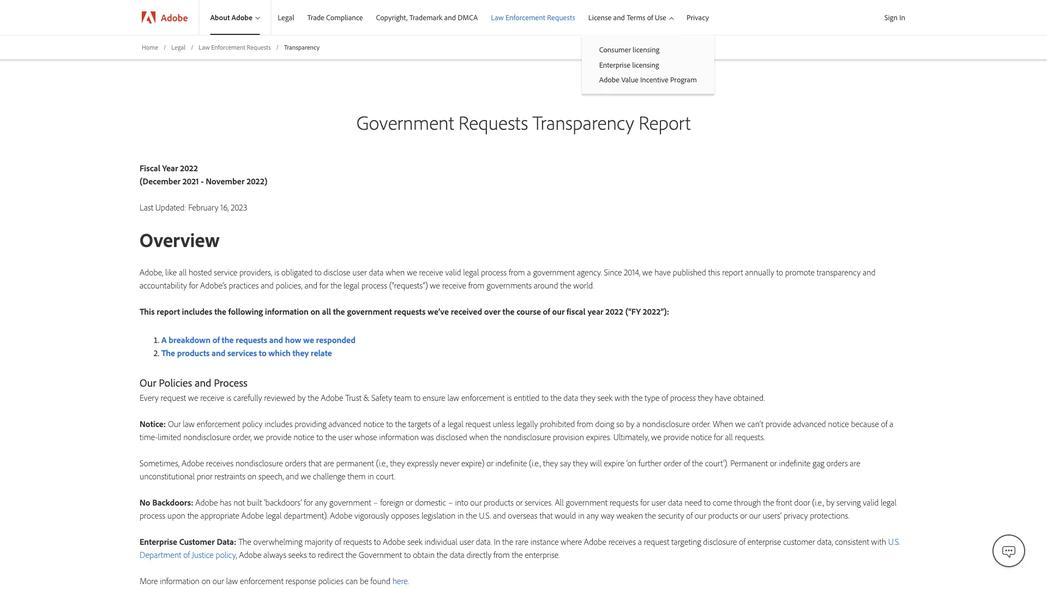 Task type: vqa. For each thing, say whether or not it's contained in the screenshot.
promote
yes



Task type: locate. For each thing, give the bounding box(es) containing it.
enforcement inside our law enforcement policy includes providing advanced notice to the targets of a legal request unless legally prohibited from doing so by a nondisclosure order. when we can't provide advanced notice because of a time-limited nondisclosure order, we provide notice to the user whose information was disclosed when the nondisclosure provision expires. ultimately, we provide notice for all requests.
[[197, 418, 240, 429]]

government
[[533, 266, 575, 277], [347, 306, 392, 317], [329, 497, 371, 508], [566, 497, 608, 508]]

a breakdown of the requests and how we responded the products and services to which they relate
[[161, 334, 356, 358]]

2 horizontal spatial on
[[311, 306, 320, 317]]

for up department).
[[304, 497, 313, 508]]

majority
[[305, 536, 333, 547]]

1 horizontal spatial enterprise
[[599, 60, 631, 69]]

legal link right home link
[[171, 43, 186, 52]]

valid
[[445, 266, 461, 277], [863, 497, 879, 508]]

0 horizontal spatial indefinite
[[496, 457, 527, 468]]

2 horizontal spatial request
[[644, 536, 669, 547]]

sign in
[[885, 13, 906, 22]]

receive up ("requests")
[[419, 266, 443, 277]]

0 vertical spatial our
[[140, 376, 156, 389]]

2022 inside the fiscal year 2022 (december 2021 - november 2022)
[[180, 162, 198, 173]]

1 horizontal spatial law
[[226, 575, 238, 586]]

0 vertical spatial enterprise
[[599, 60, 631, 69]]

when up expire) on the bottom left of the page
[[469, 431, 489, 442]]

enterprise down consumer
[[599, 60, 631, 69]]

policy down data:
[[216, 549, 236, 560]]

about adobe
[[210, 13, 253, 22]]

0 vertical spatial legal link
[[271, 0, 301, 35]]

requests inside a breakdown of the requests and how we responded the products and services to which they relate
[[236, 334, 267, 345]]

is up policies,
[[274, 266, 279, 277]]

adobe left trust on the bottom
[[321, 392, 343, 403]]

use
[[655, 13, 666, 22]]

1 vertical spatial policy
[[216, 549, 236, 560]]

products down breakdown
[[177, 347, 210, 358]]

products inside a breakdown of the requests and how we responded the products and services to which they relate
[[177, 347, 210, 358]]

appropriate
[[200, 510, 239, 521]]

0 vertical spatial with
[[615, 392, 630, 403]]

into
[[455, 497, 468, 508]]

1 vertical spatial report
[[157, 306, 180, 317]]

indefinite down our law enforcement policy includes providing advanced notice to the targets of a legal request unless legally prohibited from doing so by a nondisclosure order. when we can't provide advanced notice because of a time-limited nondisclosure order, we provide notice to the user whose information was disclosed when the nondisclosure provision expires. ultimately, we provide notice for all requests.
[[496, 457, 527, 468]]

services.
[[525, 497, 553, 508]]

1 horizontal spatial information
[[265, 306, 309, 317]]

data right disclose
[[369, 266, 384, 277]]

by inside our policies and process every request we receive is carefully reviewed by the adobe trust & safety team to ensure law enforcement is entitled to the data they seek with the type of process they have obtained.
[[297, 392, 306, 403]]

to down safety
[[386, 418, 393, 429]]

request left the unless
[[466, 418, 491, 429]]

0 horizontal spatial any
[[315, 497, 327, 508]]

user
[[353, 266, 367, 277], [338, 431, 353, 442], [652, 497, 666, 508], [460, 536, 474, 547]]

requests
[[547, 13, 575, 22], [247, 43, 271, 51], [459, 110, 528, 135]]

where
[[561, 536, 582, 547]]

the down into
[[466, 510, 477, 521]]

speech,
[[259, 470, 284, 481]]

copyright,
[[376, 13, 408, 22]]

enforcement
[[461, 392, 505, 403], [197, 418, 240, 429], [240, 575, 284, 586]]

0 horizontal spatial transparency
[[284, 43, 320, 51]]

0 vertical spatial request
[[161, 392, 186, 403]]

and left terms
[[613, 13, 625, 22]]

licensing
[[633, 45, 660, 54], [632, 60, 659, 69]]

by inside adobe has not built 'backdoors' for any government – foreign or domestic – into our products or services. all government requests for user data need to come through the front door (i.e., by serving valid legal process upon the appropriate adobe legal department). adobe vigorously opposes legislation in the u.s. and overseas that would in any way weaken the security of our products or our users' privacy protections.
[[826, 497, 835, 508]]

2 horizontal spatial all
[[725, 431, 733, 442]]

1 horizontal spatial –
[[448, 497, 453, 508]]

from up received
[[468, 280, 485, 290]]

nondisclosure up speech,
[[236, 457, 283, 468]]

course
[[517, 306, 541, 317]]

0 horizontal spatial law enforcement requests
[[199, 43, 271, 51]]

policy up order,
[[242, 418, 263, 429]]

enterprise for enterprise licensing
[[599, 60, 631, 69]]

0 horizontal spatial u.s.
[[479, 510, 491, 521]]

or right expire) on the bottom left of the page
[[487, 457, 494, 468]]

adobe down built
[[241, 510, 264, 521]]

was
[[421, 431, 434, 442]]

requests inside adobe has not built 'backdoors' for any government – foreign or domestic – into our products or services. all government requests for user data need to come through the front door (i.e., by serving valid legal process upon the appropriate adobe legal department). adobe vigorously opposes legislation in the u.s. and overseas that would in any way weaken the security of our products or our users' privacy protections.
[[610, 497, 639, 508]]

0 horizontal spatial orders
[[285, 457, 306, 468]]

seek up doing
[[598, 392, 613, 403]]

legal down disclose
[[344, 280, 360, 290]]

1 horizontal spatial when
[[469, 431, 489, 442]]

customer
[[179, 536, 215, 547]]

0 horizontal spatial receives
[[206, 457, 234, 468]]

and inside adobe has not built 'backdoors' for any government – foreign or domestic – into our products or services. all government requests for user data need to come through the front door (i.e., by serving valid legal process upon the appropriate adobe legal department). adobe vigorously opposes legislation in the u.s. and overseas that would in any way weaken the security of our products or our users' privacy protections.
[[493, 510, 506, 521]]

0 horizontal spatial all
[[179, 266, 187, 277]]

request inside our law enforcement policy includes providing advanced notice to the targets of a legal request unless legally prohibited from doing so by a nondisclosure order. when we can't provide advanced notice because of a time-limited nondisclosure order, we provide notice to the user whose information was disclosed when the nondisclosure provision expires. ultimately, we provide notice for all requests.
[[466, 418, 491, 429]]

0 vertical spatial enforcement
[[461, 392, 505, 403]]

0 vertical spatial u.s.
[[479, 510, 491, 521]]

that down services.
[[540, 510, 553, 521]]

1 horizontal spatial seek
[[598, 392, 613, 403]]

on inside the sometimes, adobe receives nondisclosure orders that are permanent (i.e., they expressly never expire) or indefinite (i.e., they say they will expire 'on further order of the court'). permanent or indefinite gag orders are unconstitutional prior restraints on speech, and we challenge them in court.
[[248, 470, 257, 481]]

1 horizontal spatial policy
[[242, 418, 263, 429]]

our policies and process every request we receive is carefully reviewed by the adobe trust & safety team to ensure law enforcement is entitled to the data they seek with the type of process they have obtained.
[[140, 376, 767, 403]]

(i.e., right door
[[812, 497, 824, 508]]

adobe link
[[131, 0, 199, 35]]

1 vertical spatial government
[[359, 549, 402, 560]]

is left the entitled at the bottom of the page
[[507, 392, 512, 403]]

enforcement
[[506, 13, 545, 22], [211, 43, 245, 51]]

provide right order,
[[266, 431, 292, 442]]

1 are from the left
[[324, 457, 334, 468]]

0 horizontal spatial legal
[[171, 43, 186, 51]]

1 vertical spatial in
[[494, 536, 500, 547]]

1 vertical spatial seek
[[407, 536, 423, 547]]

government requests transparency report
[[357, 110, 691, 135]]

1 vertical spatial law enforcement requests
[[199, 43, 271, 51]]

of left justice
[[183, 549, 190, 560]]

a inside adobe, like all hosted service providers, is obligated to disclose user data when we receive valid legal process from a government agency. since 2014, we have published this report annually to promote transparency and accountability for adobe's practices and policies, and for the legal process ("requests") we receive from governments around the world.
[[527, 266, 531, 277]]

1 vertical spatial valid
[[863, 497, 879, 508]]

the
[[331, 280, 342, 290], [560, 280, 571, 290], [214, 306, 226, 317], [333, 306, 345, 317], [503, 306, 515, 317], [222, 334, 234, 345], [308, 392, 319, 403], [551, 392, 562, 403], [632, 392, 643, 403], [395, 418, 406, 429], [325, 431, 336, 442], [491, 431, 502, 442], [692, 457, 703, 468], [763, 497, 774, 508], [187, 510, 198, 521], [466, 510, 477, 521], [645, 510, 656, 521], [502, 536, 513, 547], [346, 549, 357, 560], [437, 549, 448, 560], [512, 549, 523, 560]]

u.s. up data.
[[479, 510, 491, 521]]

licensing inside 'link'
[[633, 45, 660, 54]]

1 vertical spatial all
[[322, 306, 331, 317]]

0 horizontal spatial enforcement
[[211, 43, 245, 51]]

law right ensure in the bottom left of the page
[[448, 392, 459, 403]]

adobe inside the sometimes, adobe receives nondisclosure orders that are permanent (i.e., they expressly never expire) or indefinite (i.e., they say they will expire 'on further order of the court'). permanent or indefinite gag orders are unconstitutional prior restraints on speech, and we challenge them in court.
[[182, 457, 204, 468]]

permanent
[[336, 457, 374, 468]]

receives up restraints
[[206, 457, 234, 468]]

1 vertical spatial have
[[715, 392, 731, 403]]

process left ("requests")
[[362, 280, 387, 290]]

0 vertical spatial products
[[177, 347, 210, 358]]

1 vertical spatial by
[[626, 418, 635, 429]]

law right notice:
[[183, 418, 195, 429]]

any left way
[[587, 510, 599, 521]]

our for policies
[[140, 376, 156, 389]]

since
[[604, 266, 622, 277]]

products
[[177, 347, 210, 358], [484, 497, 514, 508], [708, 510, 738, 521]]

1 vertical spatial law
[[183, 418, 195, 429]]

1 horizontal spatial orders
[[827, 457, 848, 468]]

in
[[900, 13, 906, 22], [494, 536, 500, 547]]

adobe
[[161, 11, 188, 23], [232, 13, 253, 22], [599, 75, 620, 84], [321, 392, 343, 403], [182, 457, 204, 468], [195, 497, 218, 508], [241, 510, 264, 521], [330, 510, 352, 521], [383, 536, 405, 547], [584, 536, 607, 547], [239, 549, 262, 560]]

0 vertical spatial law
[[491, 13, 504, 22]]

0 horizontal spatial that
[[308, 457, 322, 468]]

data inside adobe, like all hosted service providers, is obligated to disclose user data when we receive valid legal process from a government agency. since 2014, we have published this report annually to promote transparency and accountability for adobe's practices and policies, and for the legal process ("requests") we receive from governments around the world.
[[369, 266, 384, 277]]

further
[[639, 457, 662, 468]]

has
[[220, 497, 232, 508]]

report
[[722, 266, 743, 277], [157, 306, 180, 317]]

enterprise licensing
[[599, 60, 659, 69]]

law
[[491, 13, 504, 22], [199, 43, 210, 51]]

domestic
[[415, 497, 446, 508]]

2 advanced from the left
[[793, 418, 826, 429]]

in right data.
[[494, 536, 500, 547]]

0 horizontal spatial have
[[655, 266, 671, 277]]

of up was
[[433, 418, 440, 429]]

are
[[324, 457, 334, 468], [850, 457, 861, 468]]

our for law
[[168, 418, 181, 429]]

(december
[[140, 175, 181, 186]]

2 horizontal spatial requests
[[547, 13, 575, 22]]

and inside popup button
[[613, 13, 625, 22]]

1 horizontal spatial our
[[168, 418, 181, 429]]

our right into
[[470, 497, 482, 508]]

notice:
[[140, 418, 166, 429]]

0 horizontal spatial on
[[202, 575, 211, 586]]

we right 2014,
[[642, 266, 653, 277]]

a
[[527, 266, 531, 277], [442, 418, 446, 429], [637, 418, 641, 429], [890, 418, 894, 429], [638, 536, 642, 547]]

1 horizontal spatial (i.e.,
[[529, 457, 541, 468]]

1 vertical spatial information
[[379, 431, 419, 442]]

1 orders from the left
[[285, 457, 306, 468]]

report right this
[[157, 306, 180, 317]]

orders
[[285, 457, 306, 468], [827, 457, 848, 468]]

law down ,
[[226, 575, 238, 586]]

not
[[234, 497, 245, 508]]

any
[[315, 497, 327, 508], [587, 510, 599, 521]]

1 horizontal spatial advanced
[[793, 418, 826, 429]]

2 vertical spatial information
[[160, 575, 200, 586]]

0 vertical spatial law
[[448, 392, 459, 403]]

requests up the products and services to which they relate link
[[236, 334, 267, 345]]

process inside adobe has not built 'backdoors' for any government – foreign or domestic – into our products or services. all government requests for user data need to come through the front door (i.e., by serving valid legal process upon the appropriate adobe legal department). adobe vigorously opposes legislation in the u.s. and overseas that would in any way weaken the security of our products or our users' privacy protections.
[[140, 510, 165, 521]]

our inside our law enforcement policy includes providing advanced notice to the targets of a legal request unless legally prohibited from doing so by a nondisclosure order. when we can't provide advanced notice because of a time-limited nondisclosure order, we provide notice to the user whose information was disclosed when the nondisclosure provision expires. ultimately, we provide notice for all requests.
[[168, 418, 181, 429]]

legal up disclosed
[[448, 418, 463, 429]]

1 horizontal spatial law enforcement requests
[[491, 13, 575, 22]]

includes inside our law enforcement policy includes providing advanced notice to the targets of a legal request unless legally prohibited from doing so by a nondisclosure order. when we can't provide advanced notice because of a time-limited nondisclosure order, we provide notice to the user whose information was disclosed when the nondisclosure provision expires. ultimately, we provide notice for all requests.
[[265, 418, 293, 429]]

1 vertical spatial enterprise
[[140, 536, 177, 547]]

of inside adobe has not built 'backdoors' for any government – foreign or domestic – into our products or services. all government requests for user data need to come through the front door (i.e., by serving valid legal process upon the appropriate adobe legal department). adobe vigorously opposes legislation in the u.s. and overseas that would in any way weaken the security of our products or our users' privacy protections.
[[686, 510, 693, 521]]

law inside our policies and process every request we receive is carefully reviewed by the adobe trust & safety team to ensure law enforcement is entitled to the data they seek with the type of process they have obtained.
[[448, 392, 459, 403]]

2 vertical spatial by
[[826, 497, 835, 508]]

on down justice
[[202, 575, 211, 586]]

adobe left vigorously
[[330, 510, 352, 521]]

0 vertical spatial includes
[[182, 306, 212, 317]]

from down enterprise customer data: the overwhelming majority of requests to adobe seek individual user data. in the rare instance where adobe receives a request targeting disclosure of enterprise customer data, consistent with
[[494, 549, 510, 560]]

receives inside the sometimes, adobe receives nondisclosure orders that are permanent (i.e., they expressly never expire) or indefinite (i.e., they say they will expire 'on further order of the court'). permanent or indefinite gag orders are unconstitutional prior restraints on speech, and we challenge them in court.
[[206, 457, 234, 468]]

in right them on the bottom left of the page
[[368, 470, 374, 481]]

redirect
[[318, 549, 344, 560]]

2 horizontal spatial law
[[448, 392, 459, 403]]

data inside our policies and process every request we receive is carefully reviewed by the adobe trust & safety team to ensure law enforcement is entitled to the data they seek with the type of process they have obtained.
[[564, 392, 579, 403]]

consumer licensing
[[599, 45, 660, 54]]

advanced
[[329, 418, 361, 429], [793, 418, 826, 429]]

0 horizontal spatial policy
[[216, 549, 236, 560]]

overview
[[140, 227, 220, 252]]

2 orders from the left
[[827, 457, 848, 468]]

user up the security
[[652, 497, 666, 508]]

prior
[[197, 470, 212, 481]]

last updated: february 16, 2023
[[140, 202, 247, 213]]

1 vertical spatial receive
[[442, 280, 466, 290]]

to
[[315, 266, 322, 277], [777, 266, 783, 277], [259, 347, 267, 358], [414, 392, 421, 403], [542, 392, 549, 403], [386, 418, 393, 429], [316, 431, 323, 442], [704, 497, 711, 508], [374, 536, 381, 547], [309, 549, 316, 560], [404, 549, 411, 560]]

in down into
[[458, 510, 464, 521]]

limited
[[158, 431, 181, 442]]

group
[[582, 35, 715, 94]]

sometimes,
[[140, 457, 180, 468]]

with up so
[[615, 392, 630, 403]]

1 horizontal spatial by
[[626, 418, 635, 429]]

receive inside our policies and process every request we receive is carefully reviewed by the adobe trust & safety team to ensure law enforcement is entitled to the data they seek with the type of process they have obtained.
[[200, 392, 224, 403]]

0 horizontal spatial –
[[373, 497, 378, 508]]

provide
[[766, 418, 791, 429], [266, 431, 292, 442], [664, 431, 689, 442]]

receive
[[419, 266, 443, 277], [442, 280, 466, 290], [200, 392, 224, 403]]

we
[[407, 266, 417, 277], [642, 266, 653, 277], [430, 280, 440, 290], [303, 334, 314, 345], [188, 392, 198, 403], [736, 418, 746, 429], [254, 431, 264, 442], [651, 431, 662, 442], [301, 470, 311, 481]]

seek
[[598, 392, 613, 403], [407, 536, 423, 547]]

1 vertical spatial with
[[871, 536, 886, 547]]

– left into
[[448, 497, 453, 508]]

november
[[206, 175, 245, 186]]

the left court').
[[692, 457, 703, 468]]

they left say at the bottom right of page
[[543, 457, 558, 468]]

1 horizontal spatial indefinite
[[779, 457, 811, 468]]

and inside our policies and process every request we receive is carefully reviewed by the adobe trust & safety team to ensure law enforcement is entitled to the data they seek with the type of process they have obtained.
[[195, 376, 211, 389]]

1 vertical spatial legal
[[171, 43, 186, 51]]

law enforcement requests
[[491, 13, 575, 22], [199, 43, 271, 51]]

we inside the sometimes, adobe receives nondisclosure orders that are permanent (i.e., they expressly never expire) or indefinite (i.e., they say they will expire 'on further order of the court'). permanent or indefinite gag orders are unconstitutional prior restraints on speech, and we challenge them in court.
[[301, 470, 311, 481]]

law enforcement requests link
[[485, 0, 582, 35], [199, 43, 271, 52]]

0 horizontal spatial request
[[161, 392, 186, 403]]

legal link left trade
[[271, 0, 301, 35]]

information inside our law enforcement policy includes providing advanced notice to the targets of a legal request unless legally prohibited from doing so by a nondisclosure order. when we can't provide advanced notice because of a time-limited nondisclosure order, we provide notice to the user whose information was disclosed when the nondisclosure provision expires. ultimately, we provide notice for all requests.
[[379, 431, 419, 442]]

group containing consumer licensing
[[582, 35, 715, 94]]

when
[[386, 266, 405, 277], [469, 431, 489, 442]]

process inside our policies and process every request we receive is carefully reviewed by the adobe trust & safety team to ensure law enforcement is entitled to the data they seek with the type of process they have obtained.
[[670, 392, 696, 403]]

1 vertical spatial law enforcement requests link
[[199, 43, 271, 52]]

and
[[444, 13, 456, 22], [613, 13, 625, 22], [863, 266, 876, 277], [261, 280, 274, 290], [305, 280, 318, 290], [269, 334, 283, 345], [212, 347, 226, 358], [195, 376, 211, 389], [286, 470, 299, 481], [493, 510, 506, 521]]

fiscal
[[140, 162, 160, 173]]

indefinite left gag
[[779, 457, 811, 468]]

which
[[269, 347, 291, 358]]

0 horizontal spatial are
[[324, 457, 334, 468]]

from inside our law enforcement policy includes providing advanced notice to the targets of a legal request unless legally prohibited from doing so by a nondisclosure order. when we can't provide advanced notice because of a time-limited nondisclosure order, we provide notice to the user whose information was disclosed when the nondisclosure provision expires. ultimately, we provide notice for all requests.
[[577, 418, 593, 429]]

enterprise inside 'group'
[[599, 60, 631, 69]]

1 vertical spatial transparency
[[533, 110, 634, 135]]

advanced up whose
[[329, 418, 361, 429]]

doing
[[595, 418, 615, 429]]

and right the policies
[[195, 376, 211, 389]]

0 vertical spatial the
[[161, 347, 175, 358]]

because
[[851, 418, 879, 429]]

privacy
[[784, 510, 808, 521]]

of right order
[[684, 457, 690, 468]]

0 horizontal spatial when
[[386, 266, 405, 277]]

valid right serving
[[863, 497, 879, 508]]

0 horizontal spatial by
[[297, 392, 306, 403]]

when inside our law enforcement policy includes providing advanced notice to the targets of a legal request unless legally prohibited from doing so by a nondisclosure order. when we can't provide advanced notice because of a time-limited nondisclosure order, we provide notice to the user whose information was disclosed when the nondisclosure provision expires. ultimately, we provide notice for all requests.
[[469, 431, 489, 442]]

0 vertical spatial in
[[900, 13, 906, 22]]

come
[[713, 497, 732, 508]]

2 vertical spatial request
[[644, 536, 669, 547]]

1 vertical spatial on
[[248, 470, 257, 481]]

1 horizontal spatial u.s.
[[888, 536, 900, 547]]

that inside adobe has not built 'backdoors' for any government – foreign or domestic – into our products or services. all government requests for user data need to come through the front door (i.e., by serving valid legal process upon the appropriate adobe legal department). adobe vigorously opposes legislation in the u.s. and overseas that would in any way weaken the security of our products or our users' privacy protections.
[[540, 510, 553, 521]]

2 vertical spatial requests
[[459, 110, 528, 135]]

our inside our policies and process every request we receive is carefully reviewed by the adobe trust & safety team to ensure law enforcement is entitled to the data they seek with the type of process they have obtained.
[[140, 376, 156, 389]]

includes
[[182, 306, 212, 317], [265, 418, 293, 429]]

receive up received
[[442, 280, 466, 290]]

when inside adobe, like all hosted service providers, is obligated to disclose user data when we receive valid legal process from a government agency. since 2014, we have published this report annually to promote transparency and accountability for adobe's practices and policies, and for the legal process ("requests") we receive from governments around the world.
[[386, 266, 405, 277]]

law right dmca
[[491, 13, 504, 22]]

individual
[[425, 536, 458, 547]]

and up which
[[269, 334, 283, 345]]

1 vertical spatial 2022
[[606, 306, 624, 317]]

will
[[590, 457, 602, 468]]

the inside a breakdown of the requests and how we responded the products and services to which they relate
[[222, 334, 234, 345]]

1 vertical spatial legal link
[[171, 43, 186, 52]]

2 are from the left
[[850, 457, 861, 468]]

data,
[[817, 536, 833, 547]]

0 vertical spatial 2022
[[180, 162, 198, 173]]

1 horizontal spatial provide
[[664, 431, 689, 442]]

law down about adobe popup button at the top left
[[199, 43, 210, 51]]

they down how
[[293, 347, 309, 358]]

by right so
[[626, 418, 635, 429]]

adobe right about
[[232, 13, 253, 22]]

promote
[[785, 266, 815, 277]]

1 vertical spatial when
[[469, 431, 489, 442]]

for down 'hosted'
[[189, 280, 198, 290]]

1 horizontal spatial legal
[[278, 13, 294, 22]]

and left overseas
[[493, 510, 506, 521]]

policy inside the u.s. department of justice policy
[[216, 549, 236, 560]]

1 horizontal spatial valid
[[863, 497, 879, 508]]

u.s. department of justice policy link
[[140, 536, 900, 560]]

from
[[509, 266, 525, 277], [468, 280, 485, 290], [577, 418, 593, 429], [494, 549, 510, 560]]

the right data:
[[239, 536, 251, 547]]

with right consistent
[[871, 536, 886, 547]]

year
[[588, 306, 604, 317]]

that
[[308, 457, 322, 468], [540, 510, 553, 521]]

1 horizontal spatial all
[[322, 306, 331, 317]]

1 horizontal spatial the
[[239, 536, 251, 547]]

they up doing
[[581, 392, 596, 403]]

information down policies,
[[265, 306, 309, 317]]

licensing down the consumer licensing 'link'
[[632, 60, 659, 69]]

0 horizontal spatial our
[[140, 376, 156, 389]]

are up challenge
[[324, 457, 334, 468]]

any up department).
[[315, 497, 327, 508]]

0 horizontal spatial 2022
[[180, 162, 198, 173]]

in right sign
[[900, 13, 906, 22]]

unconstitutional
[[140, 470, 195, 481]]

2 horizontal spatial in
[[578, 510, 585, 521]]

legal down 'backdoors'
[[266, 510, 282, 521]]



Task type: describe. For each thing, give the bounding box(es) containing it.
we inside a breakdown of the requests and how we responded the products and services to which they relate
[[303, 334, 314, 345]]

over
[[484, 306, 501, 317]]

1 advanced from the left
[[329, 418, 361, 429]]

2 indefinite from the left
[[779, 457, 811, 468]]

the left the world. on the top right of page
[[560, 280, 571, 290]]

legal inside our law enforcement policy includes providing advanced notice to the targets of a legal request unless legally prohibited from doing so by a nondisclosure order. when we can't provide advanced notice because of a time-limited nondisclosure order, we provide notice to the user whose information was disclosed when the nondisclosure provision expires. ultimately, we provide notice for all requests.
[[448, 418, 463, 429]]

to down majority
[[309, 549, 316, 560]]

0 horizontal spatial (i.e.,
[[376, 457, 388, 468]]

valid inside adobe, like all hosted service providers, is obligated to disclose user data when we receive valid legal process from a government agency. since 2014, we have published this report annually to promote transparency and accountability for adobe's practices and policies, and for the legal process ("requests") we receive from governments around the world.
[[445, 266, 461, 277]]

home
[[142, 43, 158, 51]]

policies,
[[276, 280, 303, 290]]

user inside adobe, like all hosted service providers, is obligated to disclose user data when we receive valid legal process from a government agency. since 2014, we have published this report annually to promote transparency and accountability for adobe's practices and policies, and for the legal process ("requests") we receive from governments around the world.
[[353, 266, 367, 277]]

legally
[[516, 418, 538, 429]]

serving
[[837, 497, 861, 508]]

licensing for enterprise licensing
[[632, 60, 659, 69]]

providers,
[[239, 266, 272, 277]]

sometimes, adobe receives nondisclosure orders that are permanent (i.e., they expressly never expire) or indefinite (i.e., they say they will expire 'on further order of the court'). permanent or indefinite gag orders are unconstitutional prior restraints on speech, and we challenge them in court.
[[140, 457, 861, 481]]

and right transparency
[[863, 266, 876, 277]]

2022"):
[[643, 306, 669, 317]]

restraints
[[215, 470, 245, 481]]

to left obtain
[[404, 549, 411, 560]]

u.s. inside adobe has not built 'backdoors' for any government – foreign or domestic – into our products or services. all government requests for user data need to come through the front door (i.e., by serving valid legal process upon the appropriate adobe legal department). adobe vigorously opposes legislation in the u.s. and overseas that would in any way weaken the security of our products or our users' privacy protections.
[[479, 510, 491, 521]]

world.
[[573, 280, 594, 290]]

requests down ("requests")
[[394, 306, 426, 317]]

adobe right where
[[584, 536, 607, 547]]

2014,
[[624, 266, 640, 277]]

obtained.
[[734, 392, 765, 403]]

trade compliance link
[[301, 0, 370, 35]]

and down providers,
[[261, 280, 274, 290]]

be
[[360, 575, 369, 586]]

we up ("requests")
[[407, 266, 417, 277]]

trade compliance
[[307, 13, 363, 22]]

in inside sign in button
[[900, 13, 906, 22]]

the down providing
[[325, 431, 336, 442]]

to right the entitled at the bottom of the page
[[542, 392, 549, 403]]

u.s. department of justice policy
[[140, 536, 900, 560]]

2 horizontal spatial provide
[[766, 418, 791, 429]]

consumer licensing link
[[582, 42, 715, 57]]

government up way
[[566, 497, 608, 508]]

the right over
[[503, 306, 515, 317]]

expire
[[604, 457, 625, 468]]

can
[[346, 575, 358, 586]]

0 vertical spatial law enforcement requests
[[491, 13, 575, 22]]

unless
[[493, 418, 514, 429]]

2 vertical spatial enforcement
[[240, 575, 284, 586]]

way
[[601, 510, 615, 521]]

justice
[[192, 549, 214, 560]]

vigorously
[[355, 510, 389, 521]]

adobe, like all hosted service providers, is obligated to disclose user data when we receive valid legal process from a government agency. since 2014, we have published this report annually to promote transparency and accountability for adobe's practices and policies, and for the legal process ("requests") we receive from governments around the world.
[[140, 266, 876, 290]]

.
[[408, 575, 409, 586]]

notice up whose
[[363, 418, 384, 429]]

enterprise
[[748, 536, 781, 547]]

or up opposes
[[406, 497, 413, 508]]

we've
[[428, 306, 449, 317]]

government up responded
[[347, 306, 392, 317]]

report inside adobe, like all hosted service providers, is obligated to disclose user data when we receive valid legal process from a government agency. since 2014, we have published this report annually to promote transparency and accountability for adobe's practices and policies, and for the legal process ("requests") we receive from governments around the world.
[[722, 266, 743, 277]]

the left rare
[[502, 536, 513, 547]]

valid inside adobe has not built 'backdoors' for any government – foreign or domestic – into our products or services. all government requests for user data need to come through the front door (i.e., by serving valid legal process upon the appropriate adobe legal department). adobe vigorously opposes legislation in the u.s. and overseas that would in any way weaken the security of our products or our users' privacy protections.
[[863, 497, 879, 508]]

of left enterprise
[[739, 536, 746, 547]]

we inside our policies and process every request we receive is carefully reviewed by the adobe trust & safety team to ensure law enforcement is entitled to the data they seek with the type of process they have obtained.
[[188, 392, 198, 403]]

the up users'
[[763, 497, 774, 508]]

instance
[[531, 536, 559, 547]]

of inside popup button
[[647, 13, 653, 22]]

0 horizontal spatial in
[[494, 536, 500, 547]]

sign
[[885, 13, 898, 22]]

data inside adobe has not built 'backdoors' for any government – foreign or domestic – into our products or services. all government requests for user data need to come through the front door (i.e., by serving valid legal process upon the appropriate adobe legal department). adobe vigorously opposes legislation in the u.s. and overseas that would in any way weaken the security of our products or our users' privacy protections.
[[668, 497, 683, 508]]

every
[[140, 392, 159, 403]]

the inside the sometimes, adobe receives nondisclosure orders that are permanent (i.e., they expressly never expire) or indefinite (i.e., they say they will expire 'on further order of the court'). permanent or indefinite gag orders are unconstitutional prior restraints on speech, and we challenge them in court.
[[692, 457, 703, 468]]

compliance
[[326, 13, 363, 22]]

home link
[[142, 43, 158, 52]]

trust
[[345, 392, 362, 403]]

government up vigorously
[[329, 497, 371, 508]]

process up governments
[[481, 266, 507, 277]]

consumer
[[599, 45, 631, 54]]

(i.e., inside adobe has not built 'backdoors' for any government – foreign or domestic – into our products or services. all government requests for user data need to come through the front door (i.e., by serving valid legal process upon the appropriate adobe legal department). adobe vigorously opposes legislation in the u.s. and overseas that would in any way weaken the security of our products or our users' privacy protections.
[[812, 497, 824, 508]]

1 horizontal spatial legal link
[[271, 0, 301, 35]]

1 horizontal spatial law enforcement requests link
[[485, 0, 582, 35]]

sign in button
[[882, 8, 908, 27]]

entitled
[[514, 392, 540, 403]]

1 vertical spatial enforcement
[[211, 43, 245, 51]]

they up the court.
[[390, 457, 405, 468]]

protections.
[[810, 510, 850, 521]]

the left targets
[[395, 418, 406, 429]]

legal up received
[[463, 266, 479, 277]]

about adobe button
[[199, 0, 271, 35]]

they up order.
[[698, 392, 713, 403]]

adobe up the appropriate
[[195, 497, 218, 508]]

to left disclose
[[315, 266, 322, 277]]

adobe inside 'group'
[[599, 75, 620, 84]]

of inside our policies and process every request we receive is carefully reviewed by the adobe trust & safety team to ensure law enforcement is entitled to the data they seek with the type of process they have obtained.
[[662, 392, 668, 403]]

foreign
[[380, 497, 404, 508]]

expire)
[[461, 457, 485, 468]]

2 horizontal spatial is
[[507, 392, 512, 403]]

they right say at the bottom right of page
[[573, 457, 588, 468]]

policy inside our law enforcement policy includes providing advanced notice to the targets of a legal request unless legally prohibited from doing so by a nondisclosure order. when we can't provide advanced notice because of a time-limited nondisclosure order, we provide notice to the user whose information was disclosed when the nondisclosure provision expires. ultimately, we provide notice for all requests.
[[242, 418, 263, 429]]

expressly
[[407, 457, 438, 468]]

1 horizontal spatial requests
[[459, 110, 528, 135]]

to right team
[[414, 392, 421, 403]]

1 – from the left
[[373, 497, 378, 508]]

say
[[560, 457, 571, 468]]

of right the course
[[543, 306, 550, 317]]

user inside our law enforcement policy includes providing advanced notice to the targets of a legal request unless legally prohibited from doing so by a nondisclosure order. when we can't provide advanced notice because of a time-limited nondisclosure order, we provide notice to the user whose information was disclosed when the nondisclosure provision expires. ultimately, we provide notice for all requests.
[[338, 431, 353, 442]]

they inside a breakdown of the requests and how we responded the products and services to which they relate
[[293, 347, 309, 358]]

the up providing
[[308, 392, 319, 403]]

dmca
[[458, 13, 478, 22]]

department).
[[284, 510, 328, 521]]

weaken
[[617, 510, 643, 521]]

1 horizontal spatial any
[[587, 510, 599, 521]]

2022)
[[247, 175, 268, 186]]

our left fiscal on the bottom right of the page
[[552, 306, 565, 317]]

with inside our policies and process every request we receive is carefully reviewed by the adobe trust & safety team to ensure law enforcement is entitled to the data they seek with the type of process they have obtained.
[[615, 392, 630, 403]]

the down disclose
[[331, 280, 342, 290]]

updated:
[[155, 202, 186, 213]]

our down through
[[749, 510, 761, 521]]

or up overseas
[[516, 497, 523, 508]]

of right because
[[881, 418, 888, 429]]

enforcement inside our policies and process every request we receive is carefully reviewed by the adobe trust & safety team to ensure law enforcement is entitled to the data they seek with the type of process they have obtained.
[[461, 392, 505, 403]]

0 vertical spatial any
[[315, 497, 327, 508]]

2 vertical spatial on
[[202, 575, 211, 586]]

all inside our law enforcement policy includes providing advanced notice to the targets of a legal request unless legally prohibited from doing so by a nondisclosure order. when we can't provide advanced notice because of a time-limited nondisclosure order, we provide notice to the user whose information was disclosed when the nondisclosure provision expires. ultimately, we provide notice for all requests.
[[725, 431, 733, 442]]

that inside the sometimes, adobe receives nondisclosure orders that are permanent (i.e., they expressly never expire) or indefinite (i.e., they say they will expire 'on further order of the court'). permanent or indefinite gag orders are unconstitutional prior restraints on speech, and we challenge them in court.
[[308, 457, 322, 468]]

1 indefinite from the left
[[496, 457, 527, 468]]

user inside adobe has not built 'backdoors' for any government – foreign or domestic – into our products or services. all government requests for user data need to come through the front door (i.e., by serving valid legal process upon the appropriate adobe legal department). adobe vigorously opposes legislation in the u.s. and overseas that would in any way weaken the security of our products or our users' privacy protections.
[[652, 497, 666, 508]]

a
[[161, 334, 167, 345]]

here link
[[393, 575, 408, 586]]

0 horizontal spatial seek
[[407, 536, 423, 547]]

data:
[[217, 536, 236, 547]]

the down the unless
[[491, 431, 502, 442]]

0 horizontal spatial provide
[[266, 431, 292, 442]]

users'
[[763, 510, 782, 521]]

rare
[[515, 536, 529, 547]]

of inside a breakdown of the requests and how we responded the products and services to which they relate
[[213, 334, 220, 345]]

for inside our law enforcement policy includes providing advanced notice to the targets of a legal request unless legally prohibited from doing so by a nondisclosure order. when we can't provide advanced notice because of a time-limited nondisclosure order, we provide notice to the user whose information was disclosed when the nondisclosure provision expires. ultimately, we provide notice for all requests.
[[714, 431, 723, 442]]

overwhelming
[[253, 536, 303, 547]]

from up governments
[[509, 266, 525, 277]]

the up prohibited at the right of the page
[[551, 392, 562, 403]]

1 horizontal spatial transparency
[[533, 110, 634, 135]]

enterprise licensing link
[[582, 57, 715, 72]]

transparency
[[817, 266, 861, 277]]

is inside adobe, like all hosted service providers, is obligated to disclose user data when we receive valid legal process from a government agency. since 2014, we have published this report annually to promote transparency and accountability for adobe's practices and policies, and for the legal process ("requests") we receive from governments around the world.
[[274, 266, 279, 277]]

1 horizontal spatial in
[[458, 510, 464, 521]]

to inside a breakdown of the requests and how we responded the products and services to which they relate
[[259, 347, 267, 358]]

our down justice
[[213, 575, 224, 586]]

0 horizontal spatial legal link
[[171, 43, 186, 52]]

adobe left about
[[161, 11, 188, 23]]

we right ultimately,
[[651, 431, 662, 442]]

front
[[776, 497, 792, 508]]

we right order,
[[254, 431, 264, 442]]

1 horizontal spatial receives
[[609, 536, 636, 547]]

the right redirect
[[346, 549, 357, 560]]

1 vertical spatial requests
[[247, 43, 271, 51]]

targeting
[[672, 536, 701, 547]]

more
[[140, 575, 158, 586]]

a down weaken
[[638, 536, 642, 547]]

nondisclosure down type at the bottom right of page
[[643, 418, 690, 429]]

of up redirect
[[335, 536, 341, 547]]

and inside "link"
[[444, 13, 456, 22]]

court').
[[705, 457, 729, 468]]

0 vertical spatial government
[[357, 110, 454, 135]]

u.s. inside the u.s. department of justice policy
[[888, 536, 900, 547]]

the left "following"
[[214, 306, 226, 317]]

license and terms of use
[[588, 13, 666, 22]]

this
[[140, 306, 155, 317]]

and down the obligated
[[305, 280, 318, 290]]

1 horizontal spatial products
[[484, 497, 514, 508]]

enterprise for enterprise customer data: the overwhelming majority of requests to adobe seek individual user data. in the rare instance where adobe receives a request targeting disclosure of enterprise customer data, consistent with
[[140, 536, 177, 547]]

we up we've on the bottom of page
[[430, 280, 440, 290]]

to down providing
[[316, 431, 323, 442]]

2 horizontal spatial products
[[708, 510, 738, 521]]

enterprise.
[[525, 549, 560, 560]]

data.
[[476, 536, 492, 547]]

can't
[[748, 418, 764, 429]]

0 vertical spatial transparency
[[284, 43, 320, 51]]

1 horizontal spatial enforcement
[[506, 13, 545, 22]]

order,
[[233, 431, 252, 442]]

have inside our policies and process every request we receive is carefully reviewed by the adobe trust & safety team to ensure law enforcement is entitled to the data they seek with the type of process they have obtained.
[[715, 392, 731, 403]]

0 vertical spatial receive
[[419, 266, 443, 277]]

a right because
[[890, 418, 894, 429]]

by inside our law enforcement policy includes providing advanced notice to the targets of a legal request unless legally prohibited from doing so by a nondisclosure order. when we can't provide advanced notice because of a time-limited nondisclosure order, we provide notice to the user whose information was disclosed when the nondisclosure provision expires. ultimately, we provide notice for all requests.
[[626, 418, 635, 429]]

the down individual
[[437, 549, 448, 560]]

a up disclosed
[[442, 418, 446, 429]]

the up responded
[[333, 306, 345, 317]]

we left can't
[[736, 418, 746, 429]]

of inside the u.s. department of justice policy
[[183, 549, 190, 560]]

legal right serving
[[881, 497, 897, 508]]

0 horizontal spatial is
[[226, 392, 231, 403]]

request inside our policies and process every request we receive is carefully reviewed by the adobe trust & safety team to ensure law enforcement is entitled to the data they seek with the type of process they have obtained.
[[161, 392, 186, 403]]

the right upon on the left
[[187, 510, 198, 521]]

0 vertical spatial legal
[[278, 13, 294, 22]]

more information on our law enforcement response policies can be found here .
[[140, 575, 409, 586]]

1 vertical spatial law
[[199, 43, 210, 51]]

the left type at the bottom right of page
[[632, 392, 643, 403]]

targets
[[408, 418, 431, 429]]

requests down vigorously
[[343, 536, 372, 547]]

and left the services
[[212, 347, 226, 358]]

seek inside our policies and process every request we receive is carefully reviewed by the adobe trust & safety team to ensure law enforcement is entitled to the data they seek with the type of process they have obtained.
[[598, 392, 613, 403]]

and inside the sometimes, adobe receives nondisclosure orders that are permanent (i.e., they expressly never expire) or indefinite (i.e., they say they will expire 'on further order of the court'). permanent or indefinite gag orders are unconstitutional prior restraints on speech, and we challenge them in court.
[[286, 470, 299, 481]]

adobe inside popup button
[[232, 13, 253, 22]]

licensing for consumer licensing
[[633, 45, 660, 54]]

nondisclosure left order,
[[183, 431, 231, 442]]

, adobe always seeks to redirect the government to obtain the data directly from the enterprise.
[[236, 549, 564, 560]]

our law enforcement policy includes providing advanced notice to the targets of a legal request unless legally prohibited from doing so by a nondisclosure order. when we can't provide advanced notice because of a time-limited nondisclosure order, we provide notice to the user whose information was disclosed when the nondisclosure provision expires. ultimately, we provide notice for all requests.
[[140, 418, 894, 442]]

policies
[[318, 575, 344, 586]]

fiscal year 2022 (december 2021 - november 2022)
[[140, 162, 268, 186]]

adobe right ,
[[239, 549, 262, 560]]

privacy
[[687, 12, 709, 22]]

1 horizontal spatial 2022
[[606, 306, 624, 317]]

about
[[210, 13, 230, 22]]

the down enterprise customer data: the overwhelming majority of requests to adobe seek individual user data. in the rare instance where adobe receives a request targeting disclosure of enterprise customer data, consistent with
[[512, 549, 523, 560]]

received
[[451, 306, 482, 317]]

the left the security
[[645, 510, 656, 521]]

our down need
[[695, 510, 706, 521]]

overseas
[[508, 510, 538, 521]]

customer
[[783, 536, 815, 547]]

("fy
[[626, 306, 641, 317]]

data down individual
[[450, 549, 465, 560]]

("requests")
[[389, 280, 428, 290]]

have inside adobe, like all hosted service providers, is obligated to disclose user data when we receive valid legal process from a government agency. since 2014, we have published this report annually to promote transparency and accountability for adobe's practices and policies, and for the legal process ("requests") we receive from governments around the world.
[[655, 266, 671, 277]]

adobe has not built 'backdoors' for any government – foreign or domestic – into our products or services. all government requests for user data need to come through the front door (i.e., by serving valid legal process upon the appropriate adobe legal department). adobe vigorously opposes legislation in the u.s. and overseas that would in any way weaken the security of our products or our users' privacy protections.
[[140, 497, 897, 521]]

adobe value incentive program link
[[582, 72, 715, 87]]

of inside the sometimes, adobe receives nondisclosure orders that are permanent (i.e., they expressly never expire) or indefinite (i.e., they say they will expire 'on further order of the court'). permanent or indefinite gag orders are unconstitutional prior restraints on speech, and we challenge them in court.
[[684, 457, 690, 468]]

whose
[[355, 431, 377, 442]]

all inside adobe, like all hosted service providers, is obligated to disclose user data when we receive valid legal process from a government agency. since 2014, we have published this report annually to promote transparency and accountability for adobe's practices and policies, and for the legal process ("requests") we receive from governments around the world.
[[179, 266, 187, 277]]

'on
[[627, 457, 637, 468]]

nondisclosure down legally
[[504, 431, 551, 442]]

0 horizontal spatial report
[[157, 306, 180, 317]]

adobe up , adobe always seeks to redirect the government to obtain the data directly from the enterprise. on the bottom
[[383, 536, 405, 547]]

in inside the sometimes, adobe receives nondisclosure orders that are permanent (i.e., they expressly never expire) or indefinite (i.e., they say they will expire 'on further order of the court'). permanent or indefinite gag orders are unconstitutional prior restraints on speech, and we challenge them in court.
[[368, 470, 374, 481]]

1 horizontal spatial law
[[491, 13, 504, 22]]

or down through
[[740, 510, 747, 521]]

notice down order.
[[691, 431, 712, 442]]

order.
[[692, 418, 711, 429]]

the inside a breakdown of the requests and how we responded the products and services to which they relate
[[161, 347, 175, 358]]

response
[[286, 575, 316, 586]]

nondisclosure inside the sometimes, adobe receives nondisclosure orders that are permanent (i.e., they expressly never expire) or indefinite (i.e., they say they will expire 'on further order of the court'). permanent or indefinite gag orders are unconstitutional prior restraints on speech, and we challenge them in court.
[[236, 457, 283, 468]]

law inside our law enforcement policy includes providing advanced notice to the targets of a legal request unless legally prohibited from doing so by a nondisclosure order. when we can't provide advanced notice because of a time-limited nondisclosure order, we provide notice to the user whose information was disclosed when the nondisclosure provision expires. ultimately, we provide notice for all requests.
[[183, 418, 195, 429]]

a up ultimately,
[[637, 418, 641, 429]]

the products and services to which they relate link
[[161, 347, 332, 358]]

a breakdown of the requests and how we responded link
[[161, 334, 356, 345]]

notice down providing
[[294, 431, 314, 442]]

0 vertical spatial on
[[311, 306, 320, 317]]

for down disclose
[[320, 280, 329, 290]]

to right the annually
[[777, 266, 783, 277]]

carefully
[[234, 392, 262, 403]]

to up , adobe always seeks to redirect the government to obtain the data directly from the enterprise. on the bottom
[[374, 536, 381, 547]]

disclosed
[[436, 431, 467, 442]]

0 vertical spatial information
[[265, 306, 309, 317]]

privacy link
[[680, 0, 716, 35]]

to inside adobe has not built 'backdoors' for any government – foreign or domestic – into our products or services. all government requests for user data need to come through the front door (i.e., by serving valid legal process upon the appropriate adobe legal department). adobe vigorously opposes legislation in the u.s. and overseas that would in any way weaken the security of our products or our users' privacy protections.
[[704, 497, 711, 508]]

government inside adobe, like all hosted service providers, is obligated to disclose user data when we receive valid legal process from a government agency. since 2014, we have published this report annually to promote transparency and accountability for adobe's practices and policies, and for the legal process ("requests") we receive from governments around the world.
[[533, 266, 575, 277]]

governments
[[487, 280, 532, 290]]

or right permanent
[[770, 457, 777, 468]]

responded
[[316, 334, 356, 345]]

0 horizontal spatial law enforcement requests link
[[199, 43, 271, 52]]

user left data.
[[460, 536, 474, 547]]

seeks
[[288, 549, 307, 560]]

this
[[708, 266, 720, 277]]

2 – from the left
[[448, 497, 453, 508]]

for up weaken
[[641, 497, 650, 508]]

notice left because
[[828, 418, 849, 429]]

adobe inside our policies and process every request we receive is carefully reviewed by the adobe trust & safety team to ensure law enforcement is entitled to the data they seek with the type of process they have obtained.
[[321, 392, 343, 403]]

0 vertical spatial requests
[[547, 13, 575, 22]]



